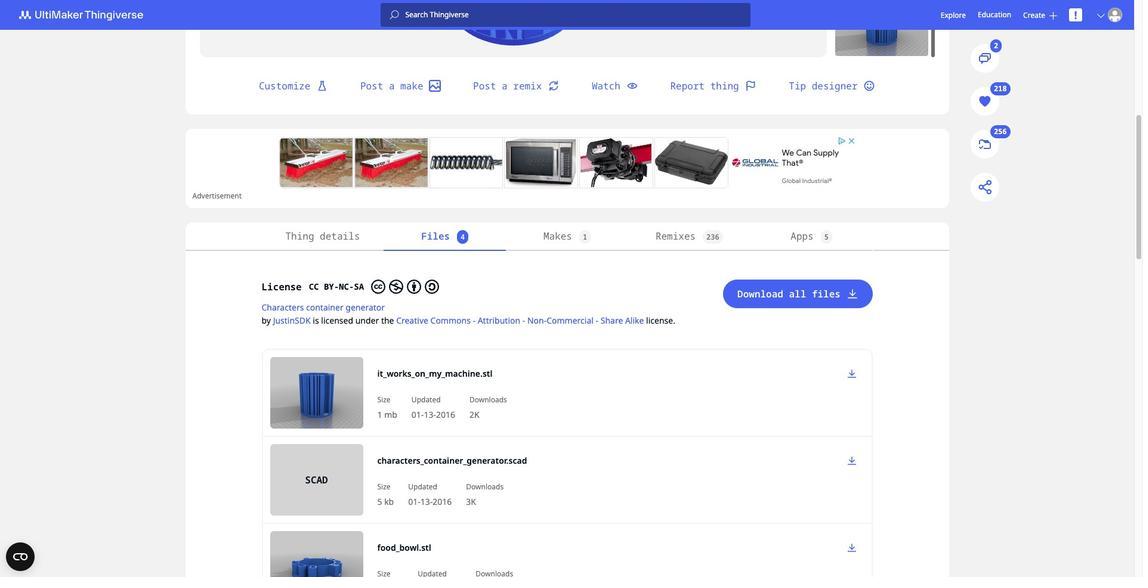 Task type: vqa. For each thing, say whether or not it's contained in the screenshot.
Cover
no



Task type: locate. For each thing, give the bounding box(es) containing it.
2016 for 2k
[[436, 409, 455, 421]]

3k
[[466, 497, 476, 508]]

0 horizontal spatial 1
[[377, 409, 382, 421]]

remixes
[[656, 230, 696, 243]]

license
[[262, 281, 302, 294]]

2 a from the left
[[502, 79, 508, 93]]

236
[[707, 232, 720, 242]]

kb
[[384, 497, 394, 508]]

scad
[[305, 474, 328, 487]]

13- right kb
[[421, 497, 433, 508]]

education link
[[978, 8, 1012, 21]]

commercial
[[547, 315, 594, 326]]

all
[[789, 288, 806, 301]]

post
[[360, 79, 383, 93], [473, 79, 496, 93]]

1 preview of a 3d printable part image from the top
[[270, 357, 363, 429]]

13- for 1 mb
[[424, 409, 436, 421]]

01-
[[412, 409, 424, 421], [408, 497, 421, 508]]

256
[[994, 127, 1007, 137]]

1 vertical spatial 2016
[[433, 497, 452, 508]]

1 horizontal spatial 5
[[825, 232, 829, 242]]

a for remix
[[502, 79, 508, 93]]

updated 01-13-2016 down characters_container_generator.scad
[[408, 482, 452, 508]]

1 vertical spatial 1
[[377, 409, 382, 421]]

customize
[[259, 79, 311, 93]]

2 horizontal spatial -
[[596, 315, 599, 326]]

0 vertical spatial size
[[377, 395, 391, 405]]

5 inside 'size 5 kb'
[[377, 497, 382, 508]]

customize link
[[245, 72, 343, 100]]

2 size from the top
[[377, 482, 391, 492]]

0 vertical spatial 01-
[[412, 409, 424, 421]]

0 vertical spatial 2016
[[436, 409, 455, 421]]

non-
[[528, 315, 547, 326]]

post for post a remix
[[473, 79, 496, 93]]

a left "make"
[[389, 79, 395, 93]]

1 vertical spatial 5
[[377, 497, 382, 508]]

1 vertical spatial downloads
[[466, 482, 504, 492]]

updated
[[412, 395, 441, 405], [408, 482, 437, 492]]

1 inside size 1 mb
[[377, 409, 382, 421]]

1 size from the top
[[377, 395, 391, 405]]

13-
[[424, 409, 436, 421], [421, 497, 433, 508]]

0 horizontal spatial a
[[389, 79, 395, 93]]

justinsdk
[[273, 315, 311, 326]]

Search Thingiverse text field
[[399, 10, 751, 20]]

remix
[[513, 79, 542, 93]]

open widget image
[[6, 543, 35, 572]]

1 left mb
[[377, 409, 382, 421]]

2016 left the 2k
[[436, 409, 455, 421]]

5 right apps
[[825, 232, 829, 242]]

education
[[978, 10, 1012, 20]]

characters_container_generator.scad
[[377, 455, 527, 467]]

updated 01-13-2016 down it_works_on_my_machine.stl
[[412, 395, 455, 421]]

0 vertical spatial 5
[[825, 232, 829, 242]]

thing details
[[286, 230, 360, 243]]

it_works_on_my_machine.stl
[[377, 368, 493, 380]]

1 post from the left
[[360, 79, 383, 93]]

01- right kb
[[408, 497, 421, 508]]

post left "make"
[[360, 79, 383, 93]]

updated 01-13-2016
[[412, 395, 455, 421], [408, 482, 452, 508]]

1 vertical spatial updated 01-13-2016
[[408, 482, 452, 508]]

post a make link
[[346, 72, 455, 100]]

post left remix
[[473, 79, 496, 93]]

size up kb
[[377, 482, 391, 492]]

01- right mb
[[412, 409, 424, 421]]

creative commons - attribution - non-commercial - share alike link
[[396, 315, 644, 326]]

0 vertical spatial preview of a 3d printable part image
[[270, 357, 363, 429]]

updated 01-13-2016 for 3k
[[408, 482, 452, 508]]

0 vertical spatial updated
[[412, 395, 441, 405]]

-
[[473, 315, 476, 326], [523, 315, 525, 326], [596, 315, 599, 326]]

characters container generator by justinsdk is licensed under the creative commons - attribution - non-commercial - share alike license.
[[262, 302, 676, 326]]

01- for mb
[[412, 409, 424, 421]]

a left remix
[[502, 79, 508, 93]]

search control image
[[390, 10, 399, 20]]

- right commons
[[473, 315, 476, 326]]

2 preview of a 3d printable part image from the top
[[270, 532, 363, 578]]

tip
[[789, 79, 806, 93]]

0 horizontal spatial -
[[473, 315, 476, 326]]

updated down it_works_on_my_machine.stl
[[412, 395, 441, 405]]

downloads
[[470, 395, 507, 405], [466, 482, 504, 492]]

alike
[[625, 315, 644, 326]]

size up mb
[[377, 395, 391, 405]]

2016
[[436, 409, 455, 421], [433, 497, 452, 508]]

1 vertical spatial updated
[[408, 482, 437, 492]]

advertisement
[[192, 191, 242, 201]]

5
[[825, 232, 829, 242], [377, 497, 382, 508]]

1 horizontal spatial a
[[502, 79, 508, 93]]

1 vertical spatial 01-
[[408, 497, 421, 508]]

!
[[1075, 8, 1078, 22]]

0 horizontal spatial post
[[360, 79, 383, 93]]

preview of a 3d printable part image
[[270, 357, 363, 429], [270, 532, 363, 578]]

characters
[[262, 302, 304, 313]]

characters container generator link
[[262, 302, 385, 313]]

0 vertical spatial updated 01-13-2016
[[412, 395, 455, 421]]

watch button
[[578, 72, 653, 100]]

- left share
[[596, 315, 599, 326]]

2016 left 3k
[[433, 497, 452, 508]]

creative
[[396, 315, 428, 326]]

0 vertical spatial 1
[[583, 232, 587, 242]]

2 post from the left
[[473, 79, 496, 93]]

13- right mb
[[424, 409, 436, 421]]

size for kb
[[377, 482, 391, 492]]

1 right makes
[[583, 232, 587, 242]]

the
[[381, 315, 394, 326]]

a
[[389, 79, 395, 93], [502, 79, 508, 93]]

- left non-
[[523, 315, 525, 326]]

1
[[583, 232, 587, 242], [377, 409, 382, 421]]

1 a from the left
[[389, 79, 395, 93]]

files
[[812, 288, 841, 301]]

size inside 'size 5 kb'
[[377, 482, 391, 492]]

downloads up the 2k
[[470, 395, 507, 405]]

0 vertical spatial 13-
[[424, 409, 436, 421]]

download
[[738, 288, 784, 301]]

1 horizontal spatial post
[[473, 79, 496, 93]]

1 vertical spatial size
[[377, 482, 391, 492]]

download all files button
[[723, 280, 873, 309]]

updated right 'size 5 kb' at the bottom of page
[[408, 482, 437, 492]]

downloads 3k
[[466, 482, 504, 508]]

downloads for 3k
[[466, 482, 504, 492]]

1 horizontal spatial 1
[[583, 232, 587, 242]]

size 5 kb
[[377, 482, 394, 508]]

size inside size 1 mb
[[377, 395, 391, 405]]

create button
[[1024, 10, 1058, 20]]

0 vertical spatial downloads
[[470, 395, 507, 405]]

1 vertical spatial 13-
[[421, 497, 433, 508]]

1 vertical spatial preview of a 3d printable part image
[[270, 532, 363, 578]]

4
[[461, 232, 465, 242]]

downloads for 2k
[[470, 395, 507, 405]]

5 left kb
[[377, 497, 382, 508]]

report
[[671, 79, 705, 93]]

plusicon image
[[1050, 12, 1058, 19]]

size 1 mb
[[377, 395, 397, 421]]

size
[[377, 395, 391, 405], [377, 482, 391, 492]]

1 horizontal spatial -
[[523, 315, 525, 326]]

downloads up 3k
[[466, 482, 504, 492]]

0 horizontal spatial 5
[[377, 497, 382, 508]]



Task type: describe. For each thing, give the bounding box(es) containing it.
container
[[306, 302, 344, 313]]

explore button
[[941, 10, 966, 20]]

cc by-nc-sa
[[309, 281, 364, 292]]

justinsdk link
[[273, 315, 311, 326]]

2
[[994, 41, 999, 51]]

a for make
[[389, 79, 395, 93]]

thing
[[286, 230, 314, 243]]

create
[[1024, 10, 1046, 20]]

218
[[994, 84, 1007, 94]]

under
[[355, 315, 379, 326]]

makerbot logo image
[[12, 8, 158, 22]]

post a remix
[[473, 79, 542, 93]]

food_bowl.stl
[[377, 543, 431, 554]]

mb
[[384, 409, 397, 421]]

post for post a make
[[360, 79, 383, 93]]

nc-
[[339, 281, 354, 292]]

apps
[[791, 230, 814, 243]]

is
[[313, 315, 319, 326]]

commons
[[431, 315, 471, 326]]

details
[[320, 230, 360, 243]]

13- for 5 kb
[[421, 497, 433, 508]]

designer
[[812, 79, 858, 93]]

downloads 2k
[[470, 395, 507, 421]]

post a make
[[360, 79, 423, 93]]

thing details button
[[262, 223, 384, 251]]

tip designer button
[[775, 72, 890, 100]]

generator
[[346, 302, 385, 313]]

license.
[[646, 315, 676, 326]]

preview of a 3d printable part image for food_bowl.stl
[[270, 532, 363, 578]]

2016 for 3k
[[433, 497, 452, 508]]

updated for mb
[[412, 395, 441, 405]]

2k
[[470, 409, 480, 421]]

sa
[[354, 281, 364, 292]]

3 - from the left
[[596, 315, 599, 326]]

updated for kb
[[408, 482, 437, 492]]

by-
[[324, 281, 339, 292]]

thing
[[711, 79, 739, 93]]

tip designer
[[789, 79, 858, 93]]

2 - from the left
[[523, 315, 525, 326]]

cc
[[309, 281, 319, 292]]

01- for kb
[[408, 497, 421, 508]]

by
[[262, 315, 271, 326]]

advertisement element
[[278, 136, 857, 190]]

watch
[[592, 79, 621, 93]]

download all files
[[738, 288, 841, 301]]

preview of a 3d printable part image for it_works_on_my_machine.stl
[[270, 357, 363, 429]]

post a remix link
[[459, 72, 574, 100]]

makes
[[544, 230, 572, 243]]

1 - from the left
[[473, 315, 476, 326]]

share
[[601, 315, 623, 326]]

report thing
[[671, 79, 739, 93]]

thumbnail representing an image or video in the carousel image
[[835, 0, 928, 56]]

! link
[[1069, 8, 1083, 22]]

explore
[[941, 10, 966, 20]]

files
[[421, 230, 450, 243]]

make
[[401, 79, 423, 93]]

licensed
[[321, 315, 353, 326]]

avatar image
[[1108, 8, 1123, 22]]

updated 01-13-2016 for 2k
[[412, 395, 455, 421]]

size for mb
[[377, 395, 391, 405]]

report thing link
[[656, 72, 771, 100]]

attribution
[[478, 315, 521, 326]]



